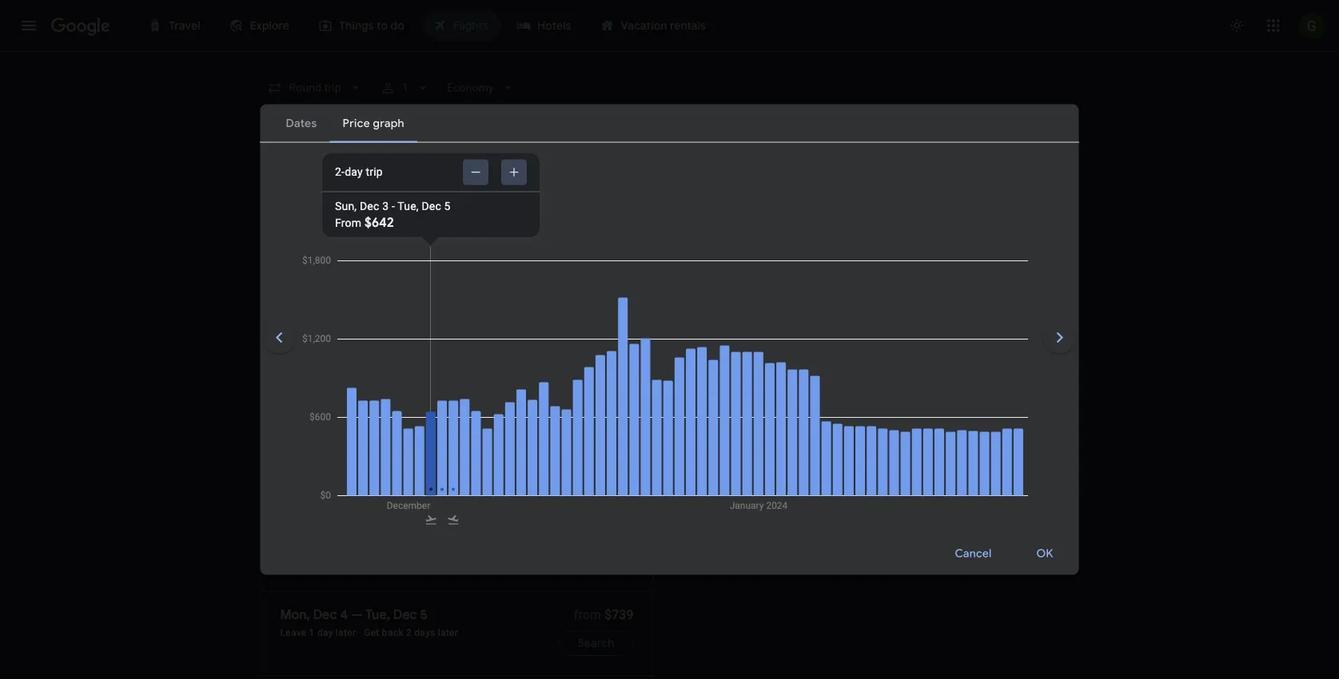 Task type: locate. For each thing, give the bounding box(es) containing it.
try down no
[[535, 322, 551, 335]]

0 horizontal spatial back
[[298, 459, 320, 470]]

sun, up from
[[335, 200, 357, 213]]

3 inside sun, dec 3 — mon, dec 4 get back 1 day later
[[336, 439, 343, 455]]

try up new
[[280, 375, 302, 395]]

— for 5
[[351, 607, 363, 623]]

2 horizontal spatial try
[[706, 375, 728, 395]]

3 down airports
[[807, 399, 813, 410]]

mon, down try different dates new york to naples
[[361, 439, 391, 455]]

2 vertical spatial —
[[351, 607, 363, 623]]

2 739 us dollars text field from the top
[[605, 607, 634, 622]]

3 left the -
[[382, 200, 389, 213]]

your down options
[[604, 322, 626, 335]]

ok button
[[1017, 535, 1072, 573]]

0 horizontal spatial naples
[[337, 399, 368, 410]]

to inside try different dates new york to naples
[[325, 399, 334, 410]]

1 vertical spatial 1
[[322, 459, 328, 470]]

0 horizontal spatial tue,
[[365, 607, 390, 623]]

1 horizontal spatial mon,
[[361, 439, 391, 455]]

later right days
[[438, 627, 458, 638]]

sun, down new
[[280, 439, 306, 455]]

your up the destination
[[704, 291, 736, 311]]

1 horizontal spatial dates
[[629, 322, 658, 335]]

later down try different dates new york to naples
[[349, 459, 369, 470]]

mon, inside mon, dec 4 — tue, dec 5 leave 1 day later · get back 2 days later
[[280, 607, 310, 623]]

-
[[392, 200, 395, 213]]

try
[[535, 322, 551, 335], [280, 375, 302, 395], [706, 375, 728, 395]]

different
[[306, 375, 368, 395]]

1 from $739 from the top
[[574, 439, 634, 454]]

$642
[[364, 214, 394, 231]]

get down new
[[280, 459, 296, 470]]

0 horizontal spatial dates
[[372, 375, 412, 395]]

mon,
[[361, 439, 391, 455], [280, 607, 310, 623]]

1 inside mon, dec 4 — tue, dec 5 leave 1 day later · get back 2 days later
[[309, 627, 315, 638]]

no
[[551, 291, 571, 311]]

0 vertical spatial mon,
[[361, 439, 391, 455]]

1 horizontal spatial try
[[535, 322, 551, 335]]

naples down the different
[[337, 399, 368, 410]]

1 horizontal spatial back
[[382, 627, 403, 638]]

day
[[345, 165, 363, 179], [331, 459, 346, 470], [317, 627, 333, 638]]

get inside sun, dec 3 — mon, dec 4 get back 1 day later
[[280, 459, 296, 470]]

back down york
[[298, 459, 320, 470]]

0 vertical spatial from $739
[[574, 439, 634, 454]]

mon, inside sun, dec 3 — mon, dec 4 get back 1 day later
[[361, 439, 391, 455]]

3 down try different dates new york to naples
[[336, 439, 343, 455]]

search
[[578, 468, 614, 483], [1003, 468, 1040, 483], [578, 636, 614, 651]]

back
[[298, 459, 320, 470], [382, 627, 403, 638]]

0 vertical spatial $739
[[605, 439, 634, 454]]

new
[[280, 399, 300, 410]]

tue,
[[398, 200, 419, 213], [365, 607, 390, 623]]

— inside mon, dec 4 — tue, dec 5 leave 1 day later · get back 2 days later
[[351, 607, 363, 623]]

destination
[[674, 322, 732, 335]]

1 vertical spatial get
[[364, 627, 379, 638]]

1 vertical spatial $739
[[605, 607, 634, 622]]

dec
[[360, 200, 379, 213], [422, 200, 441, 213], [727, 399, 744, 410], [787, 399, 804, 410], [309, 439, 333, 455], [394, 439, 418, 455], [313, 607, 337, 623], [393, 607, 417, 623]]

get
[[280, 459, 296, 470], [364, 627, 379, 638]]

get right · on the left of the page
[[364, 627, 379, 638]]

1
[[402, 81, 408, 94], [322, 459, 328, 470], [309, 627, 315, 638]]

5 inside mon, dec 4 — tue, dec 5 leave 1 day later · get back 2 days later
[[420, 607, 428, 623]]

dates right the different
[[372, 375, 412, 395]]

0 horizontal spatial 4
[[340, 607, 348, 623]]

—
[[755, 399, 763, 410], [346, 439, 358, 455], [351, 607, 363, 623]]

— inside sun, dec 3 — mon, dec 4 get back 1 day later
[[346, 439, 358, 455]]

none search field containing all filters
[[260, 74, 1079, 212]]

from $739 for 5
[[574, 607, 634, 622]]

to left see
[[735, 322, 745, 335]]

sun, dec 3 - tue, dec 5 from $642
[[335, 200, 451, 231]]

0 horizontal spatial try
[[280, 375, 302, 395]]

dates
[[629, 322, 658, 335], [372, 375, 412, 395]]

739 us dollars text field for sun, dec 3 — mon, dec 4
[[605, 439, 634, 454]]

2-day trip
[[335, 165, 383, 179]]

2 vertical spatial 1
[[309, 627, 315, 638]]

3
[[382, 200, 389, 213], [747, 399, 753, 410], [807, 399, 813, 410], [336, 439, 343, 455]]

later
[[349, 459, 369, 470], [336, 627, 356, 638], [438, 627, 458, 638]]

2 vertical spatial to
[[726, 439, 739, 455]]

rome
[[706, 459, 731, 470]]

4 inside mon, dec 4 — tue, dec 5 leave 1 day later · get back 2 days later
[[340, 607, 348, 623]]

mon, dec 4 — tue, dec 5 leave 1 day later · get back 2 days later
[[280, 607, 458, 638]]

0 vertical spatial naples
[[337, 399, 368, 410]]

0 horizontal spatial mon,
[[280, 607, 310, 623]]

all filters button
[[260, 160, 350, 185]]

from
[[574, 439, 601, 454], [989, 439, 1017, 454], [806, 459, 828, 470], [574, 607, 601, 622]]

try for changing
[[535, 322, 551, 335]]

0 vertical spatial 739 us dollars text field
[[605, 439, 634, 454]]

1 $739 from the top
[[605, 439, 634, 454]]

sun,
[[335, 200, 357, 213], [706, 399, 725, 410], [766, 399, 785, 410], [280, 439, 306, 455]]

day right leave
[[317, 627, 333, 638]]

0 horizontal spatial 5
[[420, 607, 428, 623]]

2 vertical spatial day
[[317, 627, 333, 638]]

search button
[[558, 463, 634, 488], [984, 463, 1059, 488], [558, 631, 634, 656]]

2-
[[335, 165, 345, 179]]

tue, inside mon, dec 4 — tue, dec 5 leave 1 day later · get back 2 days later
[[365, 607, 390, 623]]

0 vertical spatial —
[[755, 399, 763, 410]]

0 vertical spatial day
[[345, 165, 363, 179]]

1 vertical spatial mon,
[[280, 607, 310, 623]]

739 us dollars text field for mon, dec 4 — tue, dec 5
[[605, 607, 634, 622]]

day inside mon, dec 4 — tue, dec 5 leave 1 day later · get back 2 days later
[[317, 627, 333, 638]]

to
[[735, 322, 745, 335], [325, 399, 334, 410], [726, 439, 739, 455]]

(fco)
[[734, 459, 760, 470]]

try inside try nearby airports sun, dec 3 — sun, dec 3
[[706, 375, 728, 395]]

airlines button
[[430, 160, 507, 185]]

1 horizontal spatial 4
[[421, 439, 429, 455]]

naples
[[337, 399, 368, 410], [830, 459, 861, 470]]

fly to fco rome (fco) is 124 mi from naples
[[706, 439, 861, 470]]

1 vertical spatial tue,
[[365, 607, 390, 623]]

1 vertical spatial 5
[[420, 607, 428, 623]]

1 horizontal spatial your
[[704, 291, 736, 311]]

0 vertical spatial 4
[[421, 439, 429, 455]]

$739
[[605, 439, 634, 454], [605, 607, 634, 622]]

try inside try different dates new york to naples
[[280, 375, 302, 395]]

all filters
[[291, 165, 337, 180]]

1 vertical spatial day
[[331, 459, 346, 470]]

5
[[444, 200, 451, 213], [420, 607, 428, 623]]

airlines
[[439, 165, 479, 180]]

day left trip
[[345, 165, 363, 179]]

0 horizontal spatial 1
[[309, 627, 315, 638]]

your
[[704, 291, 736, 311], [604, 322, 626, 335]]

2 horizontal spatial 1
[[402, 81, 408, 94]]

1 vertical spatial —
[[346, 439, 358, 455]]

0 horizontal spatial get
[[280, 459, 296, 470]]

search button for try different dates
[[558, 463, 634, 488]]

5 down airlines
[[444, 200, 451, 213]]

0 vertical spatial tue,
[[398, 200, 419, 213]]

0 vertical spatial get
[[280, 459, 296, 470]]

back left 2
[[382, 627, 403, 638]]

see
[[748, 322, 766, 335]]

1 vertical spatial dates
[[372, 375, 412, 395]]

4
[[421, 439, 429, 455], [340, 607, 348, 623]]

0 vertical spatial 5
[[444, 200, 451, 213]]

None search field
[[260, 74, 1079, 212]]

sun, down nearby
[[766, 399, 785, 410]]

to right fly
[[726, 439, 739, 455]]

5 up days
[[420, 607, 428, 623]]

scroll forward image
[[1040, 319, 1079, 357]]

5 inside sun, dec 3 - tue, dec 5 from $642
[[444, 200, 451, 213]]

1 vertical spatial back
[[382, 627, 403, 638]]

0 vertical spatial back
[[298, 459, 320, 470]]

0 horizontal spatial your
[[604, 322, 626, 335]]

get inside mon, dec 4 — tue, dec 5 leave 1 day later · get back 2 days later
[[364, 627, 379, 638]]

try for different
[[280, 375, 302, 395]]

2 from $739 from the top
[[574, 607, 634, 622]]

1 horizontal spatial get
[[364, 627, 379, 638]]

main content containing no options matching your search
[[260, 225, 1079, 680]]

124
[[773, 459, 790, 470]]

bags button
[[513, 160, 575, 185]]

to right york
[[325, 399, 334, 410]]

dates inside try different dates new york to naples
[[372, 375, 412, 395]]

2 $739 from the top
[[605, 607, 634, 622]]

1 739 us dollars text field from the top
[[605, 439, 634, 454]]

dates left or
[[629, 322, 658, 335]]

— down nearby
[[755, 399, 763, 410]]

main content
[[260, 225, 1079, 680]]

— up · on the left of the page
[[351, 607, 363, 623]]

739 US dollars text field
[[605, 439, 634, 454], [605, 607, 634, 622]]

1 horizontal spatial 5
[[444, 200, 451, 213]]

1 inside sun, dec 3 — mon, dec 4 get back 1 day later
[[322, 459, 328, 470]]

— down try different dates new york to naples
[[346, 439, 358, 455]]

1 vertical spatial to
[[325, 399, 334, 410]]

tue, inside sun, dec 3 - tue, dec 5 from $642
[[398, 200, 419, 213]]

from $739
[[574, 439, 634, 454], [574, 607, 634, 622]]

try left nearby
[[706, 375, 728, 395]]

1 vertical spatial from $739
[[574, 607, 634, 622]]

tue, for —
[[365, 607, 390, 623]]

naples right mi
[[830, 459, 861, 470]]

1 horizontal spatial naples
[[830, 459, 861, 470]]

is
[[763, 459, 770, 470]]

search for try nearby airports
[[1003, 468, 1040, 483]]

mon, up leave
[[280, 607, 310, 623]]

day down try different dates new york to naples
[[331, 459, 346, 470]]

1 horizontal spatial 1
[[322, 459, 328, 470]]

1 horizontal spatial tue,
[[398, 200, 419, 213]]

1 vertical spatial 4
[[340, 607, 348, 623]]

1 vertical spatial 739 us dollars text field
[[605, 607, 634, 622]]

0 vertical spatial 1
[[402, 81, 408, 94]]

from inside fly to fco rome (fco) is 124 mi from naples
[[806, 459, 828, 470]]

1 vertical spatial naples
[[830, 459, 861, 470]]



Task type: vqa. For each thing, say whether or not it's contained in the screenshot.
121 associated with 121 N Washington St # 300B
no



Task type: describe. For each thing, give the bounding box(es) containing it.
1 vertical spatial your
[[604, 322, 626, 335]]

fly
[[706, 439, 723, 455]]

leave
[[280, 627, 306, 638]]

from for 124
[[989, 439, 1017, 454]]

naples inside try different dates new york to naples
[[337, 399, 368, 410]]

matching
[[633, 291, 700, 311]]

options
[[575, 291, 629, 311]]

0 vertical spatial your
[[704, 291, 736, 311]]

york
[[303, 399, 323, 410]]

bags
[[522, 165, 548, 180]]

0 vertical spatial dates
[[629, 322, 658, 335]]

from $2,097
[[989, 439, 1059, 454]]

search for try different dates
[[578, 468, 614, 483]]

cancel
[[955, 547, 992, 561]]

0 vertical spatial to
[[735, 322, 745, 335]]

back inside mon, dec 4 — tue, dec 5 leave 1 day later · get back 2 days later
[[382, 627, 403, 638]]

sun, dec 3 — mon, dec 4 get back 1 day later
[[280, 439, 429, 470]]

sun, up fly
[[706, 399, 725, 410]]

sun, inside sun, dec 3 - tue, dec 5 from $642
[[335, 200, 357, 213]]

nearby
[[731, 375, 782, 395]]

all
[[291, 165, 304, 180]]

airports
[[785, 375, 842, 395]]

$739 for mon, dec 4 — tue, dec 5
[[605, 607, 634, 622]]

·
[[359, 627, 361, 638]]

to inside fly to fco rome (fco) is 124 mi from naples
[[726, 439, 739, 455]]

tue, for -
[[398, 200, 419, 213]]

from $739 for 4
[[574, 439, 634, 454]]

try changing your dates or destination to see results
[[535, 322, 804, 335]]

naples inside fly to fco rome (fco) is 124 mi from naples
[[830, 459, 861, 470]]

stops
[[366, 165, 396, 180]]

no options matching your search
[[551, 291, 788, 311]]

1 button
[[373, 74, 437, 102]]

stops button
[[357, 160, 423, 185]]

filters
[[307, 165, 337, 180]]

later inside sun, dec 3 — mon, dec 4 get back 1 day later
[[349, 459, 369, 470]]

4 inside sun, dec 3 — mon, dec 4 get back 1 day later
[[421, 439, 429, 455]]

$739 for sun, dec 3 — mon, dec 4
[[605, 439, 634, 454]]

5 for sun, dec 3 - tue, dec 5
[[444, 200, 451, 213]]

Departure text field
[[820, 110, 893, 153]]

ok
[[1036, 547, 1053, 561]]

$2,097
[[1020, 439, 1059, 454]]

fco
[[742, 439, 769, 455]]

from
[[335, 216, 362, 229]]

— for 4
[[346, 439, 358, 455]]

sun, inside sun, dec 3 — mon, dec 4 get back 1 day later
[[280, 439, 306, 455]]

days
[[414, 627, 435, 638]]

day inside sun, dec 3 — mon, dec 4 get back 1 day later
[[331, 459, 346, 470]]

cancel button
[[936, 535, 1011, 573]]

trip
[[366, 165, 383, 179]]

search button for try nearby airports
[[984, 463, 1059, 488]]

try for nearby
[[706, 375, 728, 395]]

search
[[740, 291, 788, 311]]

back inside sun, dec 3 — mon, dec 4 get back 1 day later
[[298, 459, 320, 470]]

later left · on the left of the page
[[336, 627, 356, 638]]

changing
[[554, 322, 601, 335]]

1 inside 1 popup button
[[402, 81, 408, 94]]

try nearby airports sun, dec 3 — sun, dec 3
[[706, 375, 842, 410]]

results
[[769, 322, 804, 335]]

2
[[406, 627, 412, 638]]

from for 4
[[574, 439, 601, 454]]

try different dates new york to naples
[[280, 375, 412, 410]]

2097 US dollars text field
[[1020, 439, 1059, 454]]

3 down nearby
[[747, 399, 753, 410]]

from for 5
[[574, 607, 601, 622]]

— inside try nearby airports sun, dec 3 — sun, dec 3
[[755, 399, 763, 410]]

5 for mon, dec 4 — tue, dec 5
[[420, 607, 428, 623]]

or
[[661, 322, 671, 335]]

mi
[[792, 459, 804, 470]]

scroll backward image
[[260, 319, 299, 357]]

3 inside sun, dec 3 - tue, dec 5 from $642
[[382, 200, 389, 213]]

Return text field
[[955, 110, 1028, 153]]



